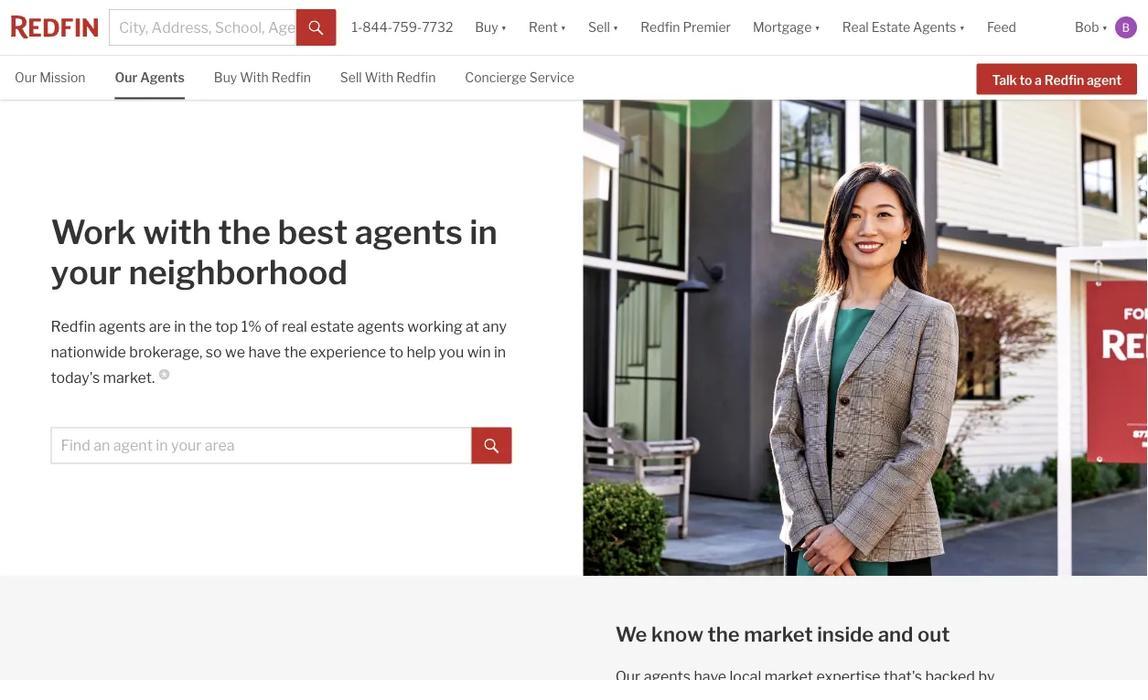 Task type: describe. For each thing, give the bounding box(es) containing it.
agents inside work with the best agents in your neighborhood
[[355, 212, 463, 252]]

market
[[744, 623, 813, 647]]

of
[[265, 318, 279, 336]]

neighborhood
[[128, 252, 348, 292]]

a
[[1035, 72, 1042, 88]]

▾ for sell ▾
[[613, 20, 619, 35]]

buy for buy ▾
[[475, 20, 498, 35]]

talk
[[992, 72, 1017, 88]]

mortgage
[[753, 20, 812, 35]]

sell ▾
[[588, 20, 619, 35]]

work
[[51, 212, 136, 252]]

real estate agents ▾
[[843, 20, 965, 35]]

feed button
[[976, 0, 1064, 55]]

our mission
[[15, 70, 86, 86]]

1-844-759-7732
[[352, 20, 453, 35]]

with
[[143, 212, 211, 252]]

our agents
[[115, 70, 185, 86]]

the left the top
[[189, 318, 212, 336]]

buy ▾ button
[[464, 0, 518, 55]]

the down real
[[284, 344, 307, 361]]

sell ▾ button
[[588, 0, 619, 55]]

redfin premier button
[[630, 0, 742, 55]]

user photo image
[[1115, 16, 1137, 38]]

buy ▾
[[475, 20, 507, 35]]

inside
[[817, 623, 874, 647]]

rent ▾
[[529, 20, 566, 35]]

0 horizontal spatial agents
[[140, 70, 185, 86]]

mortgage ▾ button
[[742, 0, 832, 55]]

top
[[215, 318, 238, 336]]

real
[[843, 20, 869, 35]]

any
[[483, 318, 507, 336]]

▾ inside "link"
[[959, 20, 965, 35]]

disclaimer image
[[159, 369, 170, 380]]

▾ for rent ▾
[[561, 20, 566, 35]]

market.
[[103, 369, 155, 387]]

rent ▾ button
[[518, 0, 577, 55]]

▾ for buy ▾
[[501, 20, 507, 35]]

we know the market inside and out
[[616, 623, 950, 647]]

sell with redfin
[[340, 70, 436, 86]]

concierge
[[465, 70, 527, 86]]

brokerage,
[[129, 344, 203, 361]]

concierge service link
[[465, 56, 575, 98]]

redfin inside redfin agents are in the top 1% of real estate agents working at any nationwide brokerage, so we have the experience to help you win in today's market.
[[51, 318, 96, 336]]

buy ▾ button
[[475, 0, 507, 55]]

with for sell
[[365, 70, 394, 86]]

submit search image for city, address, school, agent, zip search field
[[309, 21, 324, 35]]

the right know
[[708, 623, 740, 647]]

real estate agents ▾ link
[[843, 0, 965, 55]]



Task type: locate. For each thing, give the bounding box(es) containing it.
with down 844-
[[365, 70, 394, 86]]

nationwide
[[51, 344, 126, 361]]

sell ▾ button
[[577, 0, 630, 55]]

0 vertical spatial buy
[[475, 20, 498, 35]]

7732
[[422, 20, 453, 35]]

working
[[407, 318, 463, 336]]

1 horizontal spatial our
[[115, 70, 137, 86]]

1 horizontal spatial submit search image
[[484, 439, 499, 454]]

1 vertical spatial sell
[[340, 70, 362, 86]]

▾ right rent ▾
[[613, 20, 619, 35]]

buy
[[475, 20, 498, 35], [214, 70, 237, 86]]

1 horizontal spatial buy
[[475, 20, 498, 35]]

bob
[[1075, 20, 1099, 35]]

0 horizontal spatial to
[[389, 344, 404, 361]]

sell for sell ▾
[[588, 20, 610, 35]]

City, Address, School, Agent, ZIP search field
[[109, 9, 296, 46]]

0 vertical spatial submit search image
[[309, 21, 324, 35]]

win
[[467, 344, 491, 361]]

you
[[439, 344, 464, 361]]

buy inside buy with redfin link
[[214, 70, 237, 86]]

▾
[[501, 20, 507, 35], [561, 20, 566, 35], [613, 20, 619, 35], [815, 20, 821, 35], [959, 20, 965, 35], [1102, 20, 1108, 35]]

agents down city, address, school, agent, zip search field
[[140, 70, 185, 86]]

sell with redfin link
[[340, 56, 436, 98]]

real estate agents ▾ button
[[832, 0, 976, 55]]

2 vertical spatial in
[[494, 344, 506, 361]]

work with the best agents in your neighborhood
[[51, 212, 498, 292]]

our agents link
[[115, 56, 185, 98]]

are
[[149, 318, 171, 336]]

▾ for mortgage ▾
[[815, 20, 821, 35]]

0 vertical spatial in
[[470, 212, 498, 252]]

0 horizontal spatial buy
[[214, 70, 237, 86]]

our for our agents
[[115, 70, 137, 86]]

our inside our agents link
[[115, 70, 137, 86]]

1 with from the left
[[240, 70, 269, 86]]

0 horizontal spatial sell
[[340, 70, 362, 86]]

buy with redfin
[[214, 70, 311, 86]]

our inside our mission link
[[15, 70, 37, 86]]

2 with from the left
[[365, 70, 394, 86]]

1 horizontal spatial sell
[[588, 20, 610, 35]]

to left "a" on the right of page
[[1020, 72, 1032, 88]]

estate
[[311, 318, 354, 336]]

the inside work with the best agents in your neighborhood
[[218, 212, 271, 252]]

estate
[[872, 20, 911, 35]]

we
[[616, 623, 647, 647]]

rent ▾ button
[[529, 0, 566, 55]]

sell for sell with redfin
[[340, 70, 362, 86]]

2 our from the left
[[115, 70, 137, 86]]

buy right 7732
[[475, 20, 498, 35]]

your
[[51, 252, 122, 292]]

mission
[[40, 70, 86, 86]]

▾ for bob ▾
[[1102, 20, 1108, 35]]

agents right estate
[[913, 20, 957, 35]]

talk to a redfin agent button
[[977, 63, 1137, 94]]

1 horizontal spatial with
[[365, 70, 394, 86]]

talk to a redfin agent
[[992, 72, 1122, 88]]

1%
[[241, 318, 262, 336]]

mortgage ▾
[[753, 20, 821, 35]]

best
[[278, 212, 348, 252]]

sell right rent ▾
[[588, 20, 610, 35]]

feed
[[987, 20, 1017, 35]]

▾ right bob
[[1102, 20, 1108, 35]]

0 horizontal spatial our
[[15, 70, 37, 86]]

sell
[[588, 20, 610, 35], [340, 70, 362, 86]]

our right mission
[[115, 70, 137, 86]]

1 our from the left
[[15, 70, 37, 86]]

1 ▾ from the left
[[501, 20, 507, 35]]

0 horizontal spatial with
[[240, 70, 269, 86]]

0 vertical spatial agents
[[913, 20, 957, 35]]

rent
[[529, 20, 558, 35]]

4 ▾ from the left
[[815, 20, 821, 35]]

redfin agents are in the top 1% of real estate agents working at any nationwide brokerage, so we have the experience to help you win in today's market.
[[51, 318, 507, 387]]

to inside button
[[1020, 72, 1032, 88]]

with for buy
[[240, 70, 269, 86]]

premier
[[683, 20, 731, 35]]

▾ right rent
[[561, 20, 566, 35]]

and
[[878, 623, 914, 647]]

1 vertical spatial to
[[389, 344, 404, 361]]

Find an agent in your area search field
[[51, 428, 472, 464]]

0 vertical spatial to
[[1020, 72, 1032, 88]]

to inside redfin agents are in the top 1% of real estate agents working at any nationwide brokerage, so we have the experience to help you win in today's market.
[[389, 344, 404, 361]]

real
[[282, 318, 307, 336]]

know
[[651, 623, 704, 647]]

concierge service
[[465, 70, 575, 86]]

the
[[218, 212, 271, 252], [189, 318, 212, 336], [284, 344, 307, 361], [708, 623, 740, 647]]

submit search image
[[309, 21, 324, 35], [484, 439, 499, 454]]

in inside work with the best agents in your neighborhood
[[470, 212, 498, 252]]

out
[[918, 623, 950, 647]]

5 ▾ from the left
[[959, 20, 965, 35]]

▾ left rent
[[501, 20, 507, 35]]

buy with redfin link
[[214, 56, 311, 98]]

1 horizontal spatial agents
[[913, 20, 957, 35]]

the right with
[[218, 212, 271, 252]]

to left help
[[389, 344, 404, 361]]

bob ▾
[[1075, 20, 1108, 35]]

our left mission
[[15, 70, 37, 86]]

submit search image for find an agent in your area search field
[[484, 439, 499, 454]]

we
[[225, 344, 245, 361]]

agents
[[913, 20, 957, 35], [140, 70, 185, 86]]

mortgage ▾ button
[[753, 0, 821, 55]]

our mission link
[[15, 56, 86, 98]]

to
[[1020, 72, 1032, 88], [389, 344, 404, 361]]

a redfin agent image
[[583, 100, 1148, 576]]

0 vertical spatial sell
[[588, 20, 610, 35]]

have
[[248, 344, 281, 361]]

with down city, address, school, agent, zip search field
[[240, 70, 269, 86]]

agent
[[1087, 72, 1122, 88]]

redfin
[[641, 20, 680, 35], [272, 70, 311, 86], [396, 70, 436, 86], [1045, 72, 1084, 88], [51, 318, 96, 336]]

1-
[[352, 20, 363, 35]]

help
[[407, 344, 436, 361]]

1 vertical spatial buy
[[214, 70, 237, 86]]

agents inside "link"
[[913, 20, 957, 35]]

buy inside buy ▾ dropdown button
[[475, 20, 498, 35]]

at
[[466, 318, 479, 336]]

agents
[[355, 212, 463, 252], [99, 318, 146, 336], [357, 318, 404, 336]]

1 vertical spatial in
[[174, 318, 186, 336]]

in
[[470, 212, 498, 252], [174, 318, 186, 336], [494, 344, 506, 361]]

▾ left feed
[[959, 20, 965, 35]]

3 ▾ from the left
[[613, 20, 619, 35]]

1 horizontal spatial to
[[1020, 72, 1032, 88]]

▾ right mortgage
[[815, 20, 821, 35]]

experience
[[310, 344, 386, 361]]

redfin premier
[[641, 20, 731, 35]]

1-844-759-7732 link
[[352, 20, 453, 35]]

service
[[530, 70, 575, 86]]

our for our mission
[[15, 70, 37, 86]]

759-
[[393, 20, 422, 35]]

1 vertical spatial agents
[[140, 70, 185, 86]]

844-
[[363, 20, 393, 35]]

today's
[[51, 369, 100, 387]]

sell down 1-
[[340, 70, 362, 86]]

2 ▾ from the left
[[561, 20, 566, 35]]

buy down city, address, school, agent, zip search field
[[214, 70, 237, 86]]

0 horizontal spatial submit search image
[[309, 21, 324, 35]]

our
[[15, 70, 37, 86], [115, 70, 137, 86]]

6 ▾ from the left
[[1102, 20, 1108, 35]]

sell inside dropdown button
[[588, 20, 610, 35]]

with
[[240, 70, 269, 86], [365, 70, 394, 86]]

buy for buy with redfin
[[214, 70, 237, 86]]

1 vertical spatial submit search image
[[484, 439, 499, 454]]

so
[[206, 344, 222, 361]]



Task type: vqa. For each thing, say whether or not it's contained in the screenshot.
you
yes



